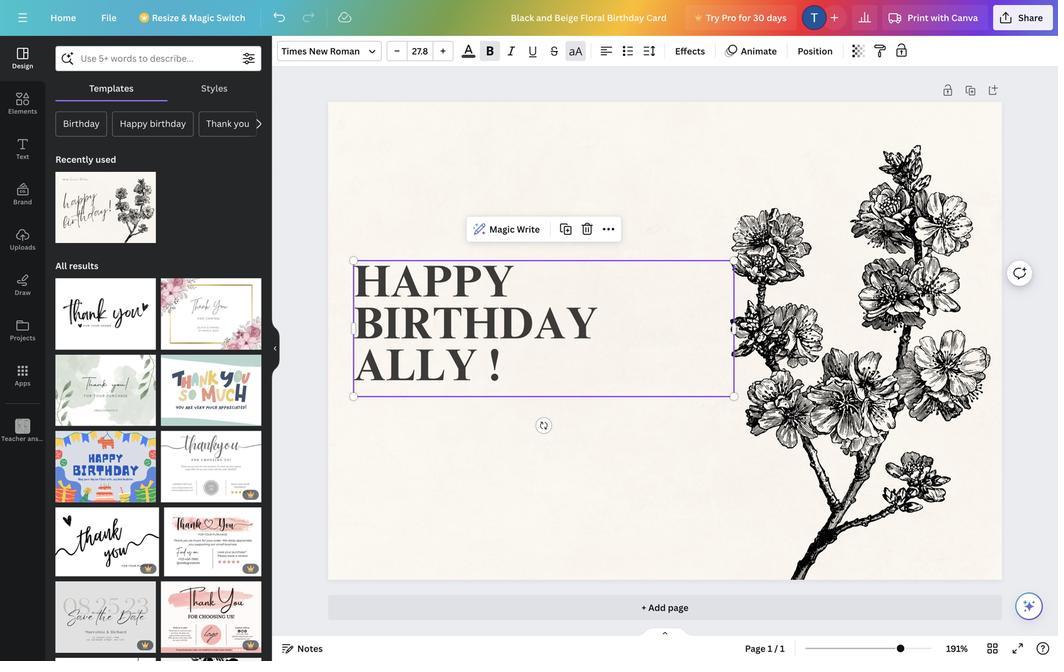 Task type: locate. For each thing, give the bounding box(es) containing it.
#3d3b3a image
[[462, 55, 475, 58], [462, 55, 475, 58]]

happy
[[354, 264, 514, 309]]

happy birthday
[[120, 117, 186, 129]]

try pro for 30 days
[[706, 12, 787, 24]]

projects
[[10, 334, 36, 342]]

position
[[798, 45, 833, 57]]

add
[[648, 602, 666, 614]]

pink minimalist thank you card image
[[161, 582, 261, 653]]

group
[[387, 41, 453, 61]]

elements button
[[0, 81, 45, 127]]

design button
[[0, 36, 45, 81]]

+ add page button
[[328, 595, 1002, 620]]

uploads button
[[0, 217, 45, 263]]

white pink elegant floral wedding thank you card group
[[161, 271, 261, 350]]

191%
[[946, 643, 968, 655]]

resize & magic switch button
[[132, 5, 255, 30]]

magic write button
[[469, 219, 545, 239]]

;
[[22, 435, 24, 443]]

used
[[96, 153, 116, 165]]

black and white handwritten thank you card image
[[55, 508, 159, 577]]

effects button
[[670, 41, 710, 61]]

recently used
[[55, 153, 116, 165]]

effects
[[675, 45, 705, 57]]

styles
[[201, 82, 228, 94]]

notes button
[[277, 639, 328, 659]]

new
[[309, 45, 328, 57]]

1 left the /
[[768, 643, 772, 655]]

share button
[[993, 5, 1053, 30]]

Design title text field
[[501, 5, 680, 30]]

animate
[[741, 45, 777, 57]]

side panel tab list
[[0, 36, 65, 454]]

1 vertical spatial magic
[[489, 223, 515, 235]]

you
[[234, 117, 250, 129]]

magic
[[189, 12, 214, 24], [489, 223, 515, 235]]

main menu bar
[[0, 0, 1058, 36]]

1
[[768, 643, 772, 655], [780, 643, 785, 655]]

1 1 from the left
[[768, 643, 772, 655]]

times new roman
[[282, 45, 360, 57]]

0 horizontal spatial 1
[[768, 643, 772, 655]]

white pink elegant floral wedding thank you card image
[[161, 278, 261, 350]]

show pages image
[[635, 627, 695, 637]]

1 right the /
[[780, 643, 785, 655]]

print with canva button
[[882, 5, 988, 30]]

minimalist thank you card group
[[55, 347, 156, 426]]

canva assistant image
[[1022, 599, 1037, 614]]

+
[[642, 602, 646, 614]]

results
[[69, 260, 98, 272]]

brand button
[[0, 172, 45, 217]]

thank
[[206, 117, 232, 129]]

blue & yellow cute happy birthday card image
[[55, 431, 156, 502]]

design
[[12, 62, 33, 70]]

0 horizontal spatial magic
[[189, 12, 214, 24]]

text button
[[0, 127, 45, 172]]

position button
[[793, 41, 838, 61]]

magic write
[[489, 223, 540, 235]]

pink minimalist thank you for purchase card group
[[164, 500, 261, 577]]

beige trendy minimalist aesthetic save the date card group
[[55, 574, 156, 653]]

magic inside button
[[189, 12, 214, 24]]

thank you
[[206, 117, 250, 129]]

pink minimalist thank you card group
[[161, 574, 261, 653]]

try pro for 30 days button
[[685, 5, 797, 30]]

text
[[16, 152, 29, 161]]

answer
[[28, 435, 50, 443]]

/
[[774, 643, 778, 655]]

&
[[181, 12, 187, 24]]

thank you card group
[[161, 347, 261, 426]]

teacher answer keys
[[1, 435, 65, 443]]

magic right &
[[189, 12, 214, 24]]

teacher
[[1, 435, 26, 443]]

draw
[[15, 288, 31, 297]]

magic inside button
[[489, 223, 515, 235]]

all results
[[55, 260, 98, 272]]

page
[[668, 602, 689, 614]]

home
[[50, 12, 76, 24]]

30
[[753, 12, 764, 24]]

write
[[517, 223, 540, 235]]

0 vertical spatial magic
[[189, 12, 214, 24]]

1 horizontal spatial 1
[[780, 643, 785, 655]]

birthday button
[[55, 111, 107, 137]]

white elegant modern calligraphy wedding thank you card image
[[55, 658, 156, 661]]

print with canva
[[908, 12, 978, 24]]

magic left write on the top
[[489, 223, 515, 235]]

1 horizontal spatial magic
[[489, 223, 515, 235]]

file button
[[91, 5, 127, 30]]

black and white handwritten thank you card group
[[55, 500, 159, 577]]

resize
[[152, 12, 179, 24]]

ally !
[[354, 348, 501, 393]]

floral black and white wedding card group
[[161, 650, 261, 661]]

pro
[[722, 12, 736, 24]]



Task type: describe. For each thing, give the bounding box(es) containing it.
all
[[55, 260, 67, 272]]

canva
[[951, 12, 978, 24]]

draw button
[[0, 263, 45, 308]]

page
[[745, 643, 766, 655]]

happy
[[120, 117, 148, 129]]

resize & magic switch
[[152, 12, 245, 24]]

2 1 from the left
[[780, 643, 785, 655]]

white elegant modern calligraphy wedding thank you card group
[[55, 650, 156, 661]]

– – number field
[[411, 45, 429, 57]]

print
[[908, 12, 929, 24]]

apps button
[[0, 353, 45, 399]]

white minimalist simple thank you card image
[[55, 278, 156, 350]]

templates
[[89, 82, 134, 94]]

beige trendy minimalist aesthetic save the date card image
[[55, 582, 156, 653]]

for
[[738, 12, 751, 24]]

days
[[767, 12, 787, 24]]

floral black and white wedding card image
[[161, 658, 261, 661]]

uploads
[[10, 243, 36, 252]]

gray minimalist business thank you card image
[[161, 431, 261, 502]]

page 1 / 1
[[745, 643, 785, 655]]

birthday
[[354, 306, 598, 351]]

times
[[282, 45, 307, 57]]

file
[[101, 12, 117, 24]]

apps
[[15, 379, 31, 388]]

+ add page
[[642, 602, 689, 614]]

pink minimalist thank you for purchase card image
[[164, 508, 261, 577]]

keys
[[51, 435, 65, 443]]

with
[[931, 12, 949, 24]]

animate button
[[721, 41, 782, 61]]

try
[[706, 12, 720, 24]]

projects button
[[0, 308, 45, 353]]

gray minimalist business thank you card group
[[161, 424, 261, 502]]

notes
[[297, 643, 323, 655]]

home link
[[40, 5, 86, 30]]

ally
[[354, 348, 477, 393]]

black and beige floral birthday card image
[[55, 172, 156, 243]]

switch
[[216, 12, 245, 24]]

times new roman button
[[277, 41, 382, 61]]

templates button
[[55, 76, 167, 100]]

happy birthday button
[[112, 111, 194, 137]]

blue & yellow cute happy birthday card group
[[55, 424, 156, 502]]

share
[[1018, 12, 1043, 24]]

styles button
[[167, 76, 261, 100]]

191% button
[[937, 639, 977, 659]]

recently
[[55, 153, 93, 165]]

black and beige floral birthday card group
[[55, 164, 156, 243]]

thank you button
[[199, 111, 257, 137]]

white minimalist simple thank you card group
[[55, 271, 156, 350]]

birthday
[[63, 117, 100, 129]]

brand
[[13, 198, 32, 206]]

Use 5+ words to describe... search field
[[81, 47, 236, 71]]

minimalist thank you card image
[[55, 355, 156, 426]]

roman
[[330, 45, 360, 57]]

elements
[[8, 107, 37, 116]]

hide image
[[271, 318, 280, 379]]

!
[[489, 348, 501, 393]]

thank you card image
[[161, 355, 261, 426]]

birthday
[[150, 117, 186, 129]]



Task type: vqa. For each thing, say whether or not it's contained in the screenshot.
Ally !
yes



